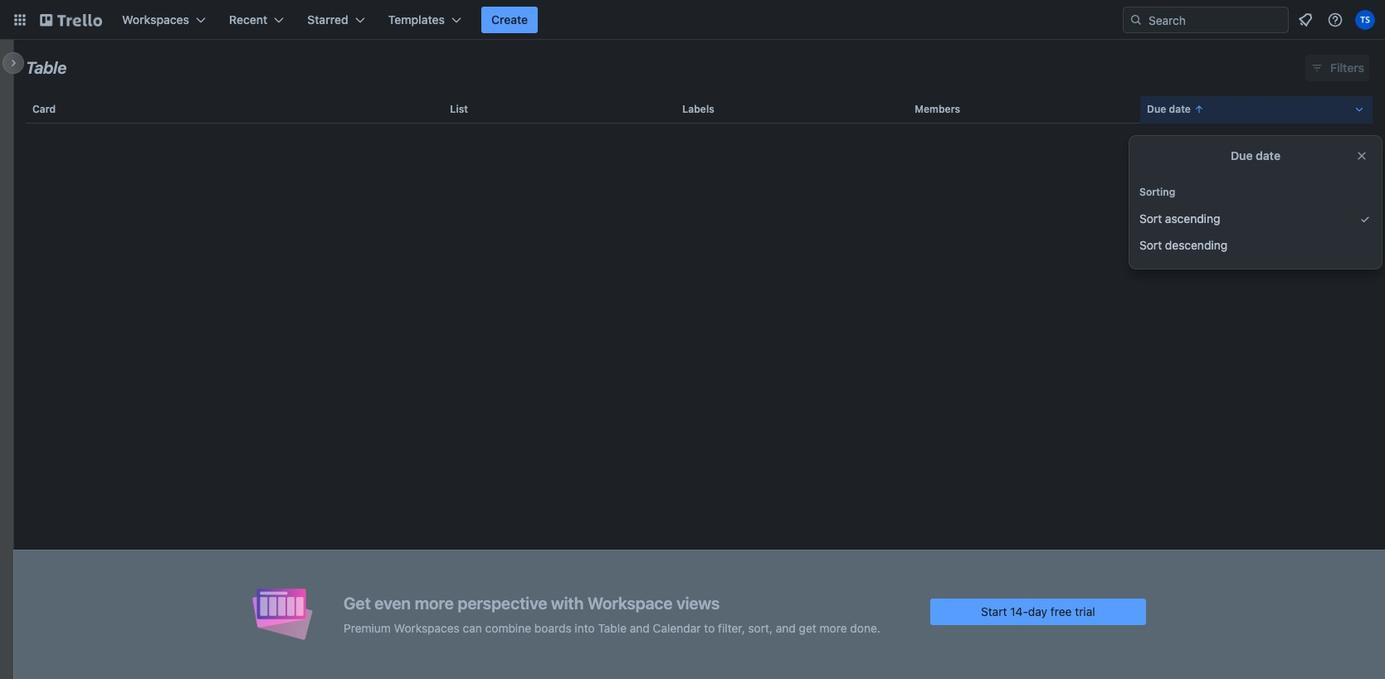 Task type: locate. For each thing, give the bounding box(es) containing it.
sort
[[1140, 212, 1162, 226], [1140, 238, 1162, 252]]

0 vertical spatial more
[[415, 594, 454, 613]]

sort ascending button
[[1130, 206, 1382, 232]]

calendar
[[653, 621, 701, 635]]

0 vertical spatial sort
[[1140, 212, 1162, 226]]

and left the get
[[776, 621, 796, 635]]

due date column header
[[1141, 90, 1373, 129]]

row
[[26, 90, 1373, 129]]

more right the get
[[820, 621, 847, 635]]

1 horizontal spatial due date
[[1231, 149, 1281, 163]]

1 horizontal spatial due
[[1231, 149, 1253, 163]]

0 horizontal spatial date
[[1169, 103, 1191, 115]]

1 horizontal spatial workspaces
[[394, 621, 460, 635]]

and
[[630, 621, 650, 635], [776, 621, 796, 635]]

0 horizontal spatial and
[[630, 621, 650, 635]]

primary element
[[0, 0, 1385, 40]]

row containing card
[[26, 90, 1373, 129]]

1 vertical spatial workspaces
[[394, 621, 460, 635]]

into
[[575, 621, 595, 635]]

card button
[[26, 90, 444, 129]]

Table text field
[[26, 52, 67, 84]]

and down the workspace
[[630, 621, 650, 635]]

workspaces inside dropdown button
[[122, 12, 189, 27]]

recent button
[[219, 7, 294, 33]]

1 horizontal spatial date
[[1256, 149, 1281, 163]]

close popover image
[[1356, 149, 1369, 163]]

table inside get even more perspective with workspace views premium workspaces can combine boards into table and calendar to filter, sort, and get more done.
[[598, 621, 627, 635]]

table
[[13, 90, 1385, 680]]

back to home image
[[40, 7, 102, 33]]

date
[[1169, 103, 1191, 115], [1256, 149, 1281, 163]]

1 horizontal spatial table
[[598, 621, 627, 635]]

0 horizontal spatial due date
[[1147, 103, 1191, 115]]

due inside button
[[1147, 103, 1167, 115]]

table
[[26, 58, 67, 77], [598, 621, 627, 635]]

due date button
[[1141, 90, 1373, 129]]

start 14-day free trial link
[[930, 599, 1146, 625]]

table right into
[[598, 621, 627, 635]]

workspaces inside get even more perspective with workspace views premium workspaces can combine boards into table and calendar to filter, sort, and get more done.
[[394, 621, 460, 635]]

day
[[1028, 605, 1048, 619]]

0 horizontal spatial workspaces
[[122, 12, 189, 27]]

trial
[[1075, 605, 1095, 619]]

1 vertical spatial due date
[[1231, 149, 1281, 163]]

templates
[[388, 12, 445, 27]]

1 sort from the top
[[1140, 212, 1162, 226]]

0 vertical spatial table
[[26, 58, 67, 77]]

boards
[[534, 621, 572, 635]]

2 sort from the top
[[1140, 238, 1162, 252]]

sort for sort ascending
[[1140, 212, 1162, 226]]

get
[[799, 621, 817, 635]]

can
[[463, 621, 482, 635]]

more right even
[[415, 594, 454, 613]]

sorting
[[1140, 186, 1176, 198]]

with
[[551, 594, 584, 613]]

sort inside sort descending button
[[1140, 238, 1162, 252]]

1 horizontal spatial more
[[820, 621, 847, 635]]

1 horizontal spatial and
[[776, 621, 796, 635]]

table containing card
[[13, 90, 1385, 680]]

1 vertical spatial table
[[598, 621, 627, 635]]

0 vertical spatial due
[[1147, 103, 1167, 115]]

starred button
[[297, 7, 375, 33]]

due date
[[1147, 103, 1191, 115], [1231, 149, 1281, 163]]

more
[[415, 594, 454, 613], [820, 621, 847, 635]]

1 vertical spatial date
[[1256, 149, 1281, 163]]

sort down sorting
[[1140, 212, 1162, 226]]

tara schultz (taraschultz7) image
[[1356, 10, 1375, 30]]

to
[[704, 621, 715, 635]]

sort down "sort ascending"
[[1140, 238, 1162, 252]]

0 vertical spatial workspaces
[[122, 12, 189, 27]]

2 and from the left
[[776, 621, 796, 635]]

due
[[1147, 103, 1167, 115], [1231, 149, 1253, 163]]

0 horizontal spatial more
[[415, 594, 454, 613]]

workspaces button
[[112, 7, 216, 33]]

start
[[981, 605, 1007, 619]]

table up card
[[26, 58, 67, 77]]

combine
[[485, 621, 531, 635]]

workspace
[[588, 594, 673, 613]]

open information menu image
[[1327, 12, 1344, 28]]

0 horizontal spatial due
[[1147, 103, 1167, 115]]

search image
[[1130, 13, 1143, 27]]

labels button
[[676, 90, 908, 129]]

0 vertical spatial due date
[[1147, 103, 1191, 115]]

workspaces
[[122, 12, 189, 27], [394, 621, 460, 635]]

sort inside sort ascending button
[[1140, 212, 1162, 226]]

0 horizontal spatial table
[[26, 58, 67, 77]]

due date inside button
[[1147, 103, 1191, 115]]

1 vertical spatial sort
[[1140, 238, 1162, 252]]

0 vertical spatial date
[[1169, 103, 1191, 115]]

members button
[[908, 90, 1141, 129]]

1 vertical spatial due
[[1231, 149, 1253, 163]]

sort descending button
[[1130, 232, 1382, 259]]

filters
[[1331, 61, 1365, 75]]

sort,
[[748, 621, 773, 635]]

date inside button
[[1169, 103, 1191, 115]]



Task type: vqa. For each thing, say whether or not it's contained in the screenshot.
the Close icon
no



Task type: describe. For each thing, give the bounding box(es) containing it.
get
[[344, 594, 371, 613]]

list button
[[444, 90, 676, 129]]

premium
[[344, 621, 391, 635]]

sort for sort descending
[[1140, 238, 1162, 252]]

list
[[450, 103, 468, 115]]

0 notifications image
[[1296, 10, 1316, 30]]

templates button
[[378, 7, 472, 33]]

labels
[[683, 103, 715, 115]]

card
[[32, 103, 56, 115]]

free
[[1051, 605, 1072, 619]]

filter,
[[718, 621, 745, 635]]

sort ascending
[[1140, 212, 1221, 226]]

row inside table
[[26, 90, 1373, 129]]

recent
[[229, 12, 268, 27]]

starred
[[307, 12, 348, 27]]

done.
[[850, 621, 881, 635]]

get even more perspective with workspace views premium workspaces can combine boards into table and calendar to filter, sort, and get more done.
[[344, 594, 881, 635]]

members
[[915, 103, 960, 115]]

filters button
[[1306, 55, 1370, 81]]

ascending
[[1165, 212, 1221, 226]]

1 and from the left
[[630, 621, 650, 635]]

create
[[491, 12, 528, 27]]

create button
[[481, 7, 538, 33]]

views
[[677, 594, 720, 613]]

even
[[375, 594, 411, 613]]

1 vertical spatial more
[[820, 621, 847, 635]]

sort descending
[[1140, 238, 1228, 252]]

Search field
[[1143, 7, 1288, 32]]

descending
[[1165, 238, 1228, 252]]

start 14-day free trial
[[981, 605, 1095, 619]]

14-
[[1010, 605, 1028, 619]]

perspective
[[458, 594, 547, 613]]



